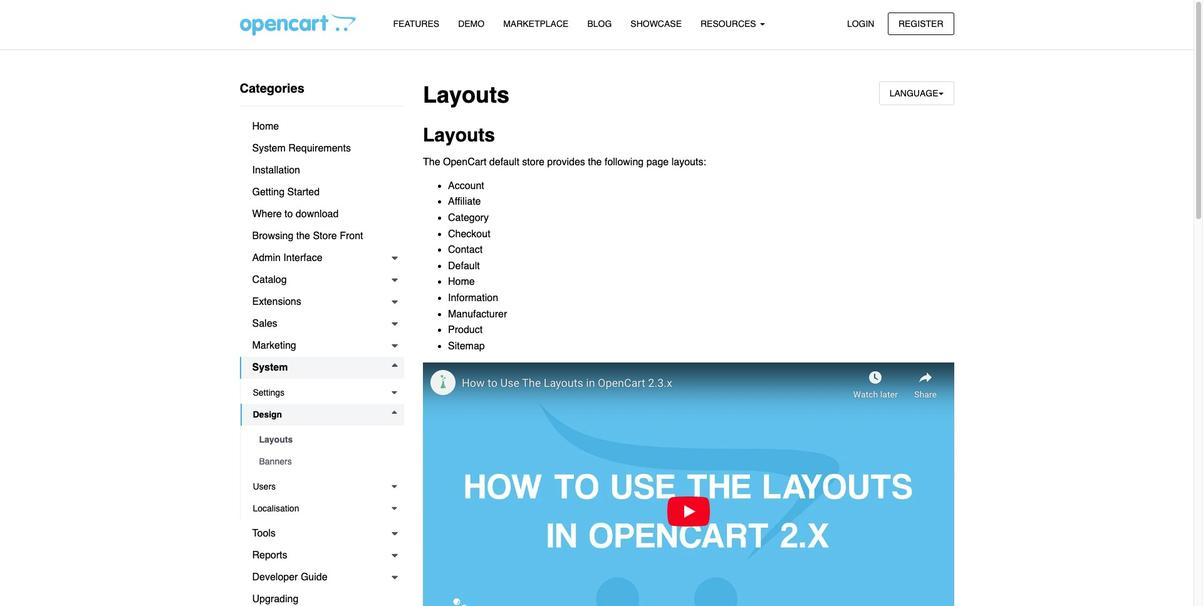 Task type: describe. For each thing, give the bounding box(es) containing it.
system requirements
[[252, 143, 351, 154]]

front
[[340, 231, 363, 242]]

marketing
[[252, 340, 296, 352]]

getting started
[[252, 187, 320, 198]]

upgrading link
[[240, 589, 404, 607]]

browsing
[[252, 231, 294, 242]]

browsing the store front link
[[240, 226, 404, 248]]

manufacturer
[[448, 309, 507, 320]]

upgrading
[[252, 594, 299, 605]]

page
[[647, 156, 669, 168]]

showcase
[[631, 19, 682, 29]]

system for system requirements
[[252, 143, 286, 154]]

blog link
[[578, 13, 621, 35]]

register
[[899, 18, 944, 29]]

layouts link
[[247, 429, 404, 451]]

admin interface link
[[240, 248, 404, 270]]

login
[[847, 18, 875, 29]]

layouts:
[[672, 156, 706, 168]]

system for system
[[252, 362, 288, 374]]

download
[[296, 209, 339, 220]]

interface
[[283, 253, 323, 264]]

catalog
[[252, 275, 287, 286]]

where to download link
[[240, 204, 404, 226]]

tools link
[[240, 523, 404, 545]]

features link
[[384, 13, 449, 35]]

getting started link
[[240, 182, 404, 204]]

banners link
[[247, 451, 404, 473]]

resources link
[[691, 13, 774, 35]]

users
[[253, 482, 276, 492]]

sales link
[[240, 313, 404, 335]]

design link
[[240, 404, 404, 426]]

features
[[393, 19, 439, 29]]

sitemap
[[448, 341, 485, 352]]

developer guide link
[[240, 567, 404, 589]]

store
[[313, 231, 337, 242]]

categories
[[240, 81, 305, 96]]

showcase link
[[621, 13, 691, 35]]

account
[[448, 180, 484, 192]]

to
[[285, 209, 293, 220]]

checkout
[[448, 229, 491, 240]]

default
[[489, 156, 520, 168]]

the inside browsing the store front link
[[296, 231, 310, 242]]

users link
[[240, 476, 404, 498]]

localisation link
[[240, 498, 404, 520]]

where to download
[[252, 209, 339, 220]]

demo link
[[449, 13, 494, 35]]

reports link
[[240, 545, 404, 567]]

installation link
[[240, 160, 404, 182]]

demo
[[458, 19, 485, 29]]

installation
[[252, 165, 300, 176]]

getting
[[252, 187, 285, 198]]

information
[[448, 293, 498, 304]]

blog
[[588, 19, 612, 29]]



Task type: locate. For each thing, give the bounding box(es) containing it.
opencart
[[443, 156, 487, 168]]

system down the marketing
[[252, 362, 288, 374]]

1 vertical spatial home
[[448, 277, 475, 288]]

the
[[423, 156, 440, 168]]

affiliate
[[448, 196, 481, 208]]

developer guide
[[252, 572, 328, 584]]

home link
[[240, 116, 404, 138]]

the right provides
[[588, 156, 602, 168]]

developer
[[252, 572, 298, 584]]

tools
[[252, 528, 276, 540]]

marketplace link
[[494, 13, 578, 35]]

the opencart default store provides the following page layouts:
[[423, 156, 706, 168]]

home down categories on the top of page
[[252, 121, 279, 132]]

requirements
[[288, 143, 351, 154]]

opencart - open source shopping cart solution image
[[240, 13, 356, 36]]

settings link
[[240, 382, 404, 404]]

1 system from the top
[[252, 143, 286, 154]]

default
[[448, 261, 480, 272]]

category
[[448, 212, 489, 224]]

marketplace
[[503, 19, 569, 29]]

provides
[[547, 156, 585, 168]]

design
[[253, 410, 282, 420]]

home
[[252, 121, 279, 132], [448, 277, 475, 288]]

0 horizontal spatial the
[[296, 231, 310, 242]]

register link
[[888, 12, 954, 35]]

1 vertical spatial system
[[252, 362, 288, 374]]

1 vertical spatial layouts
[[423, 124, 495, 146]]

home inside account affiliate category checkout contact default home information manufacturer product sitemap
[[448, 277, 475, 288]]

contact
[[448, 245, 483, 256]]

2 vertical spatial layouts
[[259, 435, 293, 445]]

system up the installation
[[252, 143, 286, 154]]

catalog link
[[240, 270, 404, 291]]

resources
[[701, 19, 759, 29]]

system
[[252, 143, 286, 154], [252, 362, 288, 374]]

sales
[[252, 318, 277, 330]]

started
[[287, 187, 320, 198]]

login link
[[837, 12, 885, 35]]

layouts
[[423, 82, 510, 108], [423, 124, 495, 146], [259, 435, 293, 445]]

2 system from the top
[[252, 362, 288, 374]]

localisation
[[253, 504, 299, 514]]

admin interface
[[252, 253, 323, 264]]

0 vertical spatial layouts
[[423, 82, 510, 108]]

system link
[[240, 357, 404, 379]]

account affiliate category checkout contact default home information manufacturer product sitemap
[[448, 180, 507, 352]]

where
[[252, 209, 282, 220]]

language button
[[879, 81, 954, 106]]

admin
[[252, 253, 281, 264]]

language
[[890, 88, 939, 98]]

0 vertical spatial home
[[252, 121, 279, 132]]

following
[[605, 156, 644, 168]]

extensions link
[[240, 291, 404, 313]]

1 horizontal spatial the
[[588, 156, 602, 168]]

product
[[448, 325, 483, 336]]

marketing link
[[240, 335, 404, 357]]

store
[[522, 156, 545, 168]]

home down default
[[448, 277, 475, 288]]

the left store
[[296, 231, 310, 242]]

settings
[[253, 388, 285, 398]]

layouts inside 'link'
[[259, 435, 293, 445]]

reports
[[252, 550, 287, 562]]

0 vertical spatial the
[[588, 156, 602, 168]]

banners
[[259, 457, 292, 467]]

0 horizontal spatial home
[[252, 121, 279, 132]]

extensions
[[252, 296, 301, 308]]

1 horizontal spatial home
[[448, 277, 475, 288]]

system requirements link
[[240, 138, 404, 160]]

1 vertical spatial the
[[296, 231, 310, 242]]

browsing the store front
[[252, 231, 363, 242]]

the
[[588, 156, 602, 168], [296, 231, 310, 242]]

0 vertical spatial system
[[252, 143, 286, 154]]

guide
[[301, 572, 328, 584]]



Task type: vqa. For each thing, say whether or not it's contained in the screenshot.
"with"
no



